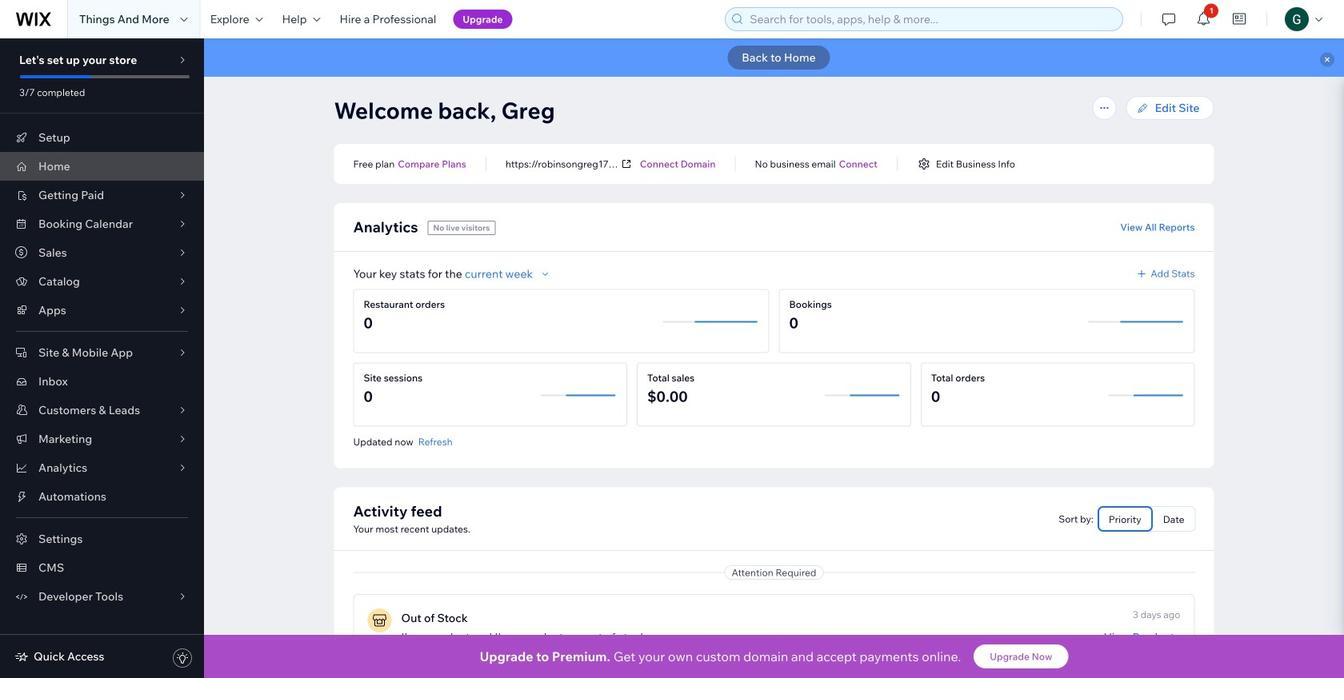 Task type: vqa. For each thing, say whether or not it's contained in the screenshot.
the This to the bottom
no



Task type: locate. For each thing, give the bounding box(es) containing it.
sidebar element
[[0, 38, 204, 678]]

Search for tools, apps, help & more... field
[[745, 8, 1118, 30]]

alert
[[204, 38, 1344, 77]]



